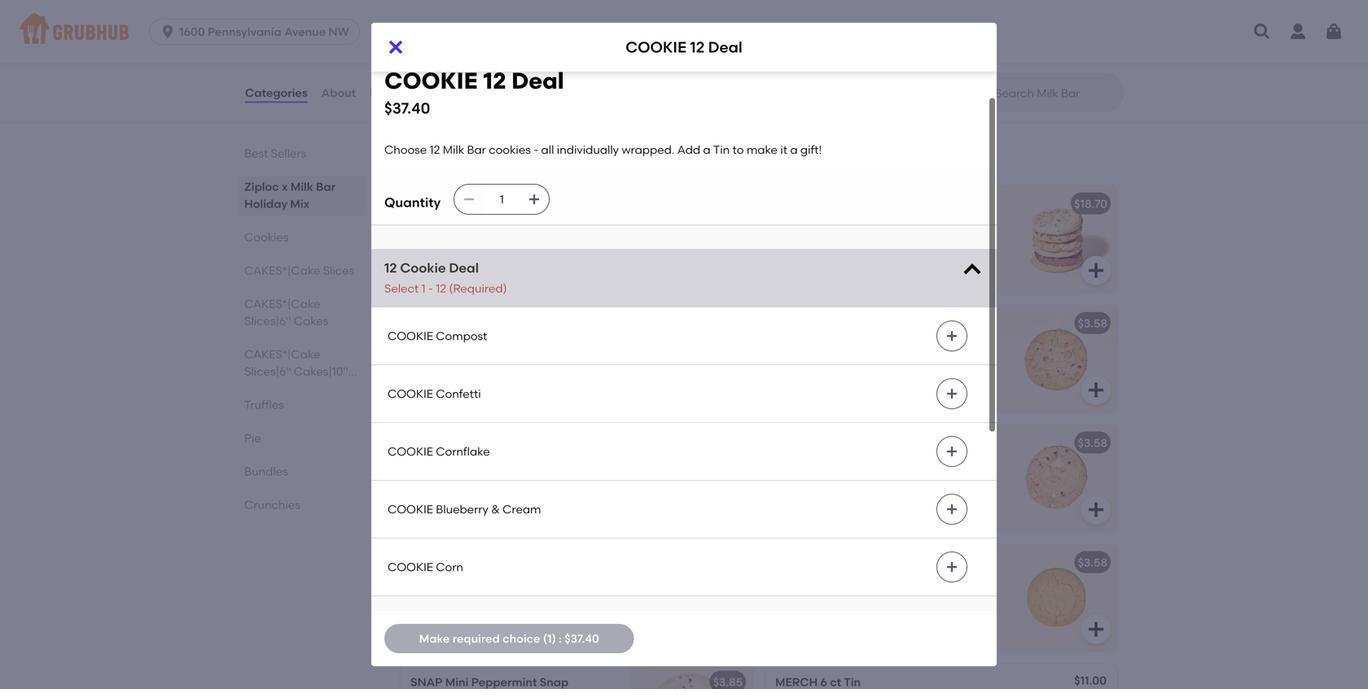 Task type: vqa. For each thing, say whether or not it's contained in the screenshot.
in to the bottom
yes



Task type: describe. For each thing, give the bounding box(es) containing it.
$3.58 for classic
[[1078, 436, 1108, 450]]

12 cookie deal select 1 - 12 (required)
[[384, 260, 507, 296]]

nw
[[329, 25, 349, 39]]

best sellers
[[244, 147, 306, 160]]

cookie. inside a milk bar favorite. the down-home flavor of your favorite cornbread, captured in a cookie.
[[852, 612, 892, 626]]

0 vertical spatial to
[[733, 143, 744, 157]]

milk inside a milk bar favorite. the down-home flavor of your favorite cornbread, captured in a cookie.
[[786, 579, 808, 593]]

ziploc inside ziploc x milk bar holiday mix
[[244, 180, 279, 194]]

cookie cornflake image
[[995, 425, 1118, 531]]

cookie corn
[[388, 561, 463, 575]]

$11.00
[[1075, 674, 1107, 688]]

and inside a muffin top masquerading as a cookie. sugar cookie dough, milk crumbs, and chewy dried blueberry morsels.
[[458, 612, 480, 626]]

dried
[[521, 612, 550, 626]]

a inside a muffin top masquerading as a cookie. sugar cookie dough, milk crumbs, and chewy dried blueberry morsels.
[[581, 579, 588, 593]]

muffin
[[421, 579, 457, 593]]

milk
[[569, 596, 592, 610]]

pie
[[244, 432, 261, 446]]

all inside button
[[567, 340, 580, 354]]

$7.70
[[716, 19, 743, 33]]

cornbread,
[[895, 596, 956, 610]]

chewy,
[[445, 459, 483, 473]]

buttery,
[[554, 459, 596, 473]]

about button
[[321, 64, 357, 122]]

sweet
[[786, 340, 819, 354]]

wrapped. inside button
[[475, 356, 528, 370]]

choose 12 milk bar cookies - all individually wrapped. add a tin to make it a gift! button
[[401, 306, 753, 412]]

it inside choose 12 milk bar cookies - all individually wrapped. add a tin to make it a gift!
[[444, 373, 451, 387]]

gift! inside choose 6 milk bar cookies - all individually wrapped. add a tin to make it a gift!
[[829, 253, 851, 267]]

cakes inside cakes*|cake slices|6" cakes|10" cakes truffles
[[244, 382, 279, 396]]

lab ziploc x milk bar holiday mix image
[[630, 8, 753, 114]]

milk inside "choose 3 milk bar cookies - all individually wrapped."
[[465, 220, 487, 234]]

sugar
[[453, 596, 486, 610]]

a for a muffin top masquerading as a cookie. sugar cookie dough, milk crumbs, and chewy dried blueberry morsels.
[[411, 579, 419, 593]]

a inside fluffy, chewy, sugary, and buttery, with a b'day punch of vanilla and rainbow sprinkles.
[[436, 476, 444, 490]]

cookie blueberry & cream image
[[630, 545, 753, 651]]

avenue
[[284, 25, 326, 39]]

0 vertical spatial cookies
[[397, 148, 467, 168]]

0 vertical spatial x
[[473, 19, 480, 33]]

and left salty
[[821, 340, 843, 354]]

individually inside choose 6 milk bar cookies - all individually wrapped. add a tin to make it a gift!
[[775, 237, 838, 250]]

milk inside button
[[469, 340, 490, 354]]

make inside choose 6 milk bar cookies - all individually wrapped. add a tin to make it a gift!
[[775, 253, 806, 267]]

and down plus
[[881, 389, 903, 403]]

Input item quantity number field
[[484, 185, 520, 214]]

reviews
[[370, 86, 415, 100]]

pretzels,
[[888, 373, 934, 387]]

your
[[823, 596, 847, 610]]

lab ziploc x milk bar holiday mix
[[411, 19, 595, 33]]

to inside choose 6 milk bar cookies - all individually wrapped. add a tin to make it a gift!
[[951, 237, 962, 250]]

cracker
[[775, 373, 817, 387]]

0 vertical spatial cream
[[503, 503, 541, 517]]

on
[[892, 459, 906, 473]]

compost
[[436, 329, 487, 343]]

12 inside cookie 12 deal $37.40
[[483, 67, 506, 94]]

punch
[[479, 476, 515, 490]]

crumbs,
[[411, 612, 455, 626]]

1 horizontal spatial add
[[677, 143, 701, 157]]

cookie
[[400, 260, 446, 276]]

top
[[459, 579, 478, 593]]

:
[[559, 632, 562, 646]]

cookie compost
[[388, 329, 487, 343]]

add inside choose 6 milk bar cookies - all individually wrapped. add a tin to make it a gift!
[[896, 237, 919, 250]]

lab
[[411, 19, 433, 33]]

1 vertical spatial confetti
[[459, 436, 505, 450]]

$3.58 for cookie
[[1078, 317, 1108, 331]]

cookie 3 deal
[[411, 197, 495, 211]]

merch 6 ct tin
[[775, 676, 861, 690]]

a for a milk bar favorite. the down-home flavor of your favorite cornbread, captured in a cookie.
[[775, 579, 784, 593]]

cakes*|cake for cakes*|cake slices
[[244, 264, 320, 278]]

1 vertical spatial cream
[[527, 556, 566, 570]]

sellers
[[271, 147, 306, 160]]

favorite
[[850, 596, 892, 610]]

bundles
[[244, 465, 288, 479]]

make required choice (1) : $37.40
[[419, 632, 599, 646]]

blueberry
[[553, 612, 606, 626]]

fluffy,
[[411, 459, 443, 473]]

deal for 12 cookie deal select 1 - 12 (required)
[[449, 260, 479, 276]]

0 vertical spatial blueberry
[[436, 503, 489, 517]]

it inside choose 6 milk bar cookies - all individually wrapped. add a tin to make it a gift!
[[809, 253, 816, 267]]

- inside button
[[560, 340, 565, 354]]

svg image inside 1600 pennsylvania avenue nw button
[[160, 24, 176, 40]]

cakes*|cake slices
[[244, 264, 354, 278]]

- inside "12 cookie deal select 1 - 12 (required)"
[[428, 282, 433, 296]]

in inside the a sweet and salty kitchen sink cookie with chocolate chips in a graham cracker base — plus pretzels, potato chips, coffee, oats, and butterscotch.
[[892, 356, 902, 370]]

about
[[321, 86, 356, 100]]

1 vertical spatial cookie confetti
[[411, 436, 505, 450]]

bar inside ziploc x milk bar holiday mix
[[316, 180, 336, 194]]

to inside button
[[586, 356, 598, 370]]

snap mini peppermint snap image
[[630, 665, 753, 690]]

0 vertical spatial cookie blueberry & cream
[[388, 503, 541, 517]]

6 for choose
[[821, 220, 827, 234]]

cookie 12 deal $37.40
[[384, 67, 564, 117]]

individually inside "choose 3 milk bar cookies - all individually wrapped."
[[411, 237, 473, 250]]

fluffy, chewy, sugary, and buttery, with a b'day punch of vanilla and rainbow sprinkles.
[[411, 459, 596, 506]]

cookies inside button
[[515, 340, 557, 354]]

cookie inside cookie 12 deal $37.40
[[384, 67, 478, 94]]

1 horizontal spatial gift!
[[801, 143, 822, 157]]

butterscotch.
[[775, 406, 850, 420]]

milk inside choose 6 milk bar cookies - all individually wrapped. add a tin to make it a gift!
[[830, 220, 852, 234]]

required
[[453, 632, 500, 646]]

—
[[850, 373, 860, 387]]

b'day
[[447, 476, 477, 490]]

mini
[[445, 676, 469, 690]]

$3.85
[[713, 676, 743, 690]]

cookies inside "choose 3 milk bar cookies - all individually wrapped."
[[511, 220, 553, 234]]

(required)
[[449, 282, 507, 296]]

cakes*|cake slices|6" cakes
[[244, 297, 328, 328]]

base
[[820, 373, 847, 387]]

in inside a milk bar favorite. the down-home flavor of your favorite cornbread, captured in a cookie.
[[830, 612, 839, 626]]

choose 6 milk bar cookies - all individually wrapped. add a tin to make it a gift!
[[775, 220, 962, 267]]

0 horizontal spatial &
[[491, 503, 500, 517]]

cookie cornflake
[[388, 445, 490, 459]]

a for a crunchy, chewy riff on the classic chocolate chip, packed with cornflakes and marshmallows.
[[775, 459, 784, 473]]

(1)
[[543, 632, 556, 646]]

6 for merch
[[821, 676, 827, 690]]

a sweet and salty kitchen sink cookie with chocolate chips in a graham cracker base — plus pretzels, potato chips, coffee, oats, and butterscotch.
[[775, 340, 979, 420]]

kitchen
[[875, 340, 915, 354]]

cakes inside cakes*|cake slices|6" cakes
[[294, 314, 328, 328]]

main navigation navigation
[[0, 0, 1368, 64]]

marshmallows.
[[860, 493, 943, 506]]

chip,
[[834, 476, 861, 490]]

truffles
[[244, 398, 284, 412]]

milk inside ziploc x milk bar holiday mix
[[291, 180, 313, 194]]

1 vertical spatial cookie blueberry & cream
[[411, 556, 566, 570]]

cookie 12 deal
[[626, 38, 743, 56]]

1600 pennsylvania avenue nw
[[179, 25, 349, 39]]

a milk bar favorite. the down-home flavor of your favorite cornbread, captured in a cookie.
[[775, 579, 971, 626]]

of inside fluffy, chewy, sugary, and buttery, with a b'day punch of vanilla and rainbow sprinkles.
[[517, 476, 528, 490]]

a inside the a sweet and salty kitchen sink cookie with chocolate chips in a graham cracker base — plus pretzels, potato chips, coffee, oats, and butterscotch.
[[905, 356, 912, 370]]

mix inside ziploc x milk bar holiday mix
[[290, 197, 310, 211]]

categories button
[[244, 64, 308, 122]]

home
[[939, 579, 971, 593]]



Task type: locate. For each thing, give the bounding box(es) containing it.
cakes*|cake down cakes*|cake slices|6" cakes
[[244, 348, 320, 362]]

cookies up quantity
[[397, 148, 467, 168]]

choose 3 milk bar cookies - all individually wrapped.
[[411, 220, 576, 250]]

0 vertical spatial mix
[[576, 19, 595, 33]]

2 cakes*|cake from the top
[[244, 297, 320, 311]]

cookie compost image
[[995, 306, 1118, 412]]

chocolate inside the a sweet and salty kitchen sink cookie with chocolate chips in a graham cracker base — plus pretzels, potato chips, coffee, oats, and butterscotch.
[[801, 356, 857, 370]]

chewy inside a crunchy, chewy riff on the classic chocolate chip, packed with cornflakes and marshmallows.
[[836, 459, 872, 473]]

1 vertical spatial make
[[775, 253, 806, 267]]

cookie confetti down cookie compost
[[388, 387, 481, 401]]

0 horizontal spatial of
[[517, 476, 528, 490]]

cookie 3 deal image
[[630, 186, 753, 292]]

2 vertical spatial it
[[444, 373, 451, 387]]

0 vertical spatial it
[[781, 143, 788, 157]]

chewy up chip,
[[836, 459, 872, 473]]

2 vertical spatial cakes*|cake
[[244, 348, 320, 362]]

1 vertical spatial ziploc
[[244, 180, 279, 194]]

salty
[[846, 340, 872, 354]]

slices|6" up truffles
[[244, 365, 291, 379]]

ziploc x milk bar holiday mix
[[244, 180, 336, 211]]

0 vertical spatial chewy
[[836, 459, 872, 473]]

0 vertical spatial 6
[[821, 220, 827, 234]]

2 horizontal spatial to
[[951, 237, 962, 250]]

0 vertical spatial &
[[491, 503, 500, 517]]

1
[[421, 282, 426, 296]]

cookie corn image
[[995, 545, 1118, 651]]

coffee,
[[811, 389, 849, 403]]

Search Milk Bar search field
[[994, 86, 1118, 101]]

cookie. inside a muffin top masquerading as a cookie. sugar cookie dough, milk crumbs, and chewy dried blueberry morsels.
[[411, 596, 450, 610]]

cookie confetti
[[388, 387, 481, 401], [411, 436, 505, 450]]

ziploc down best
[[244, 180, 279, 194]]

0 vertical spatial add
[[677, 143, 701, 157]]

all inside "choose 3 milk bar cookies - all individually wrapped."
[[563, 220, 576, 234]]

of left your
[[809, 596, 820, 610]]

cornflake
[[436, 445, 490, 459]]

morsels.
[[411, 629, 456, 643]]

ziploc right lab on the top left of the page
[[436, 19, 471, 33]]

1 vertical spatial 3
[[456, 220, 462, 234]]

tin inside button
[[567, 356, 584, 370]]

cookies inside choose 6 milk bar cookies - all individually wrapped. add a tin to make it a gift!
[[876, 220, 918, 234]]

1 horizontal spatial &
[[516, 556, 525, 570]]

snap
[[411, 676, 443, 690]]

1 vertical spatial blueberry
[[459, 556, 513, 570]]

1 horizontal spatial in
[[892, 356, 902, 370]]

choose inside choose 6 milk bar cookies - all individually wrapped. add a tin to make it a gift!
[[775, 220, 818, 234]]

deal up '(required)'
[[449, 260, 479, 276]]

bar inside choose 12 milk bar cookies - all individually wrapped. add a tin to make it a gift!
[[493, 340, 512, 354]]

dough,
[[528, 596, 567, 610]]

2 6 from the top
[[821, 676, 827, 690]]

quantity
[[384, 195, 441, 211]]

cookie.
[[411, 596, 450, 610], [852, 612, 892, 626]]

1 vertical spatial $3.58
[[1078, 436, 1108, 450]]

x inside ziploc x milk bar holiday mix
[[282, 180, 288, 194]]

a up flavor
[[775, 579, 784, 593]]

bar inside choose 6 milk bar cookies - all individually wrapped. add a tin to make it a gift!
[[854, 220, 873, 234]]

cookie inside a muffin top masquerading as a cookie. sugar cookie dough, milk crumbs, and chewy dried blueberry morsels.
[[488, 596, 525, 610]]

0 horizontal spatial cookie.
[[411, 596, 450, 610]]

1 slices|6" from the top
[[244, 314, 291, 328]]

cookie. up crumbs,
[[411, 596, 450, 610]]

1 vertical spatial chocolate
[[775, 476, 831, 490]]

cakes up cakes|10"
[[294, 314, 328, 328]]

3 cakes*|cake from the top
[[244, 348, 320, 362]]

chewy up make required choice (1) : $37.40
[[483, 612, 518, 626]]

1 vertical spatial x
[[282, 180, 288, 194]]

ziploc
[[436, 19, 471, 33], [244, 180, 279, 194]]

0 horizontal spatial x
[[282, 180, 288, 194]]

0 horizontal spatial $37.40
[[384, 100, 430, 117]]

0 horizontal spatial to
[[586, 356, 598, 370]]

1 cakes*|cake from the top
[[244, 264, 320, 278]]

deal for cookie 3 deal
[[469, 197, 495, 211]]

cookie down the 'masquerading'
[[488, 596, 525, 610]]

masquerading
[[481, 579, 562, 593]]

make
[[747, 143, 778, 157], [775, 253, 806, 267], [411, 373, 442, 387]]

bar inside "choose 3 milk bar cookies - all individually wrapped."
[[489, 220, 508, 234]]

cookies up 'cakes*|cake slices' at the left top of the page
[[244, 231, 289, 244]]

0 horizontal spatial holiday
[[244, 197, 288, 211]]

packed
[[864, 476, 906, 490]]

of inside a milk bar favorite. the down-home flavor of your favorite cornbread, captured in a cookie.
[[809, 596, 820, 610]]

& down punch
[[491, 503, 500, 517]]

as
[[565, 579, 578, 593]]

1 horizontal spatial $37.40
[[565, 632, 599, 646]]

reviews button
[[369, 64, 416, 122]]

1 horizontal spatial with
[[775, 356, 799, 370]]

a inside a muffin top masquerading as a cookie. sugar cookie dough, milk crumbs, and chewy dried blueberry morsels.
[[411, 579, 419, 593]]

0 vertical spatial of
[[517, 476, 528, 490]]

0 vertical spatial 3
[[459, 197, 466, 211]]

2 horizontal spatial it
[[809, 253, 816, 267]]

0 horizontal spatial ziploc
[[244, 180, 279, 194]]

3 $3.58 from the top
[[1078, 556, 1108, 570]]

cookie 6 deal image
[[995, 186, 1118, 292]]

wrapped. inside choose 6 milk bar cookies - all individually wrapped. add a tin to make it a gift!
[[840, 237, 893, 250]]

cream down punch
[[503, 503, 541, 517]]

cookie inside the a sweet and salty kitchen sink cookie with chocolate chips in a graham cracker base — plus pretzels, potato chips, coffee, oats, and butterscotch.
[[942, 340, 979, 354]]

with inside the a sweet and salty kitchen sink cookie with chocolate chips in a graham cracker base — plus pretzels, potato chips, coffee, oats, and butterscotch.
[[775, 356, 799, 370]]

wrapped. inside "choose 3 milk bar cookies - all individually wrapped."
[[475, 237, 528, 250]]

snap mini peppermint snap
[[411, 676, 569, 690]]

blueberry
[[436, 503, 489, 517], [459, 556, 513, 570]]

6
[[821, 220, 827, 234], [821, 676, 827, 690]]

chocolate up the base
[[801, 356, 857, 370]]

1600
[[179, 25, 205, 39]]

0 vertical spatial cakes*|cake
[[244, 264, 320, 278]]

svg image inside "main navigation" navigation
[[1253, 22, 1272, 42]]

choose inside choose 12 milk bar cookies - all individually wrapped. add a tin to make it a gift!
[[411, 340, 453, 354]]

a left sweet
[[775, 340, 784, 354]]

sugary,
[[486, 459, 526, 473]]

a inside the a sweet and salty kitchen sink cookie with chocolate chips in a graham cracker base — plus pretzels, potato chips, coffee, oats, and butterscotch.
[[775, 340, 784, 354]]

1 vertical spatial 6
[[821, 676, 827, 690]]

and up vanilla
[[529, 459, 551, 473]]

merch
[[775, 676, 818, 690]]

0 vertical spatial choose 12 milk bar cookies - all individually wrapped. add a tin to make it a gift!
[[384, 143, 822, 157]]

0 horizontal spatial gift!
[[464, 373, 486, 387]]

cookie confetti up chewy,
[[411, 436, 505, 450]]

1 vertical spatial add
[[896, 237, 919, 250]]

1 horizontal spatial cookie.
[[852, 612, 892, 626]]

0 horizontal spatial it
[[444, 373, 451, 387]]

slices|6" inside cakes*|cake slices|6" cakes
[[244, 314, 291, 328]]

chocolate up "cornflakes"
[[775, 476, 831, 490]]

chips
[[860, 356, 890, 370]]

1 vertical spatial gift!
[[829, 253, 851, 267]]

1 horizontal spatial cookie
[[942, 340, 979, 354]]

cookie 12 deal image
[[630, 306, 753, 412]]

of down sugary,
[[517, 476, 528, 490]]

1 $3.58 from the top
[[1078, 317, 1108, 331]]

svg image
[[1324, 22, 1344, 42], [160, 24, 176, 40], [463, 193, 476, 206], [528, 193, 541, 206], [961, 259, 984, 282], [946, 330, 959, 343], [946, 561, 959, 574], [1087, 620, 1106, 640]]

the
[[909, 459, 927, 473]]

0 vertical spatial cookie
[[942, 340, 979, 354]]

cream up the 'masquerading'
[[527, 556, 566, 570]]

0 horizontal spatial add
[[531, 356, 554, 370]]

a inside a crunchy, chewy riff on the classic chocolate chip, packed with cornflakes and marshmallows.
[[775, 459, 784, 473]]

cream
[[503, 503, 541, 517], [527, 556, 566, 570]]

milk
[[482, 19, 505, 33], [443, 143, 464, 157], [291, 180, 313, 194], [465, 220, 487, 234], [830, 220, 852, 234], [469, 340, 490, 354], [786, 579, 808, 593]]

and down 'sugar'
[[458, 612, 480, 626]]

3
[[459, 197, 466, 211], [456, 220, 462, 234]]

deal for cookie 12 deal
[[708, 38, 743, 56]]

1 vertical spatial of
[[809, 596, 820, 610]]

holiday inside ziploc x milk bar holiday mix
[[244, 197, 288, 211]]

deal up "choose 3 milk bar cookies - all individually wrapped."
[[469, 197, 495, 211]]

riff
[[875, 459, 889, 473]]

sink
[[918, 340, 939, 354]]

0 horizontal spatial chewy
[[483, 612, 518, 626]]

down-
[[903, 579, 939, 593]]

1 horizontal spatial ziploc
[[436, 19, 471, 33]]

1 horizontal spatial cakes
[[294, 314, 328, 328]]

0 vertical spatial ziploc
[[436, 19, 471, 33]]

1 vertical spatial chewy
[[483, 612, 518, 626]]

best
[[244, 147, 268, 160]]

x right lab on the top left of the page
[[473, 19, 480, 33]]

cakes*|cake down 'cakes*|cake slices' at the left top of the page
[[244, 297, 320, 311]]

chocolate inside a crunchy, chewy riff on the classic chocolate chip, packed with cornflakes and marshmallows.
[[775, 476, 831, 490]]

1 horizontal spatial chewy
[[836, 459, 872, 473]]

slices|6" for cakes
[[244, 314, 291, 328]]

0 vertical spatial cakes
[[294, 314, 328, 328]]

blueberry up top
[[459, 556, 513, 570]]

$18.70
[[1074, 197, 1108, 211]]

confetti up chewy,
[[459, 436, 505, 450]]

1 vertical spatial &
[[516, 556, 525, 570]]

slices|6" down 'cakes*|cake slices' at the left top of the page
[[244, 314, 291, 328]]

1 vertical spatial cookie
[[488, 596, 525, 610]]

1 horizontal spatial cookies
[[397, 148, 467, 168]]

2 vertical spatial to
[[586, 356, 598, 370]]

1 vertical spatial cookies
[[244, 231, 289, 244]]

2 vertical spatial add
[[531, 356, 554, 370]]

and down chip,
[[835, 493, 857, 506]]

3 left input item quantity number field
[[459, 197, 466, 211]]

0 horizontal spatial cookie
[[488, 596, 525, 610]]

$37.40 inside cookie 12 deal $37.40
[[384, 100, 430, 117]]

cookie confetti image
[[630, 425, 753, 531]]

& up the 'masquerading'
[[516, 556, 525, 570]]

all
[[541, 143, 554, 157], [563, 220, 576, 234], [928, 220, 941, 234], [567, 340, 580, 354]]

slices|6" inside cakes*|cake slices|6" cakes|10" cakes truffles
[[244, 365, 291, 379]]

bar inside a milk bar favorite. the down-home flavor of your favorite cornbread, captured in a cookie.
[[811, 579, 830, 593]]

a muffin top masquerading as a cookie. sugar cookie dough, milk crumbs, and chewy dried blueberry morsels.
[[411, 579, 606, 643]]

individually inside choose 12 milk bar cookies - all individually wrapped. add a tin to make it a gift!
[[411, 356, 473, 370]]

with inside fluffy, chewy, sugary, and buttery, with a b'day punch of vanilla and rainbow sprinkles.
[[411, 476, 434, 490]]

blueberry down the b'day
[[436, 503, 489, 517]]

2 vertical spatial $3.58
[[1078, 556, 1108, 570]]

cakes up truffles
[[244, 382, 279, 396]]

a for a sweet and salty kitchen sink cookie with chocolate chips in a graham cracker base — plus pretzels, potato chips, coffee, oats, and butterscotch.
[[775, 340, 784, 354]]

a down cookie corn
[[411, 579, 419, 593]]

$3.58
[[1078, 317, 1108, 331], [1078, 436, 1108, 450], [1078, 556, 1108, 570]]

cookie blueberry & cream up top
[[411, 556, 566, 570]]

2 vertical spatial gift!
[[464, 373, 486, 387]]

flavor
[[775, 596, 807, 610]]

0 vertical spatial chocolate
[[801, 356, 857, 370]]

$37.40
[[384, 100, 430, 117], [565, 632, 599, 646]]

with down fluffy,
[[411, 476, 434, 490]]

3 for cookie
[[459, 197, 466, 211]]

0 vertical spatial gift!
[[801, 143, 822, 157]]

0 horizontal spatial mix
[[290, 197, 310, 211]]

snap
[[540, 676, 569, 690]]

all inside choose 6 milk bar cookies - all individually wrapped. add a tin to make it a gift!
[[928, 220, 941, 234]]

cakes*|cake slices|6" cakes|10" cakes truffles
[[244, 348, 348, 412]]

1 vertical spatial holiday
[[244, 197, 288, 211]]

slices
[[323, 264, 354, 278]]

captured
[[775, 612, 827, 626]]

pennsylvania
[[208, 25, 282, 39]]

choose 12 milk bar cookies - all individually wrapped. add a tin to make it a gift! inside button
[[411, 340, 598, 387]]

sprinkles.
[[458, 493, 509, 506]]

vanilla
[[531, 476, 567, 490]]

cakes*|cake inside cakes*|cake slices|6" cakes|10" cakes truffles
[[244, 348, 320, 362]]

the
[[880, 579, 901, 593]]

choose inside "choose 3 milk bar cookies - all individually wrapped."
[[411, 220, 453, 234]]

deal inside cookie 12 deal $37.40
[[512, 67, 564, 94]]

graham
[[915, 356, 959, 370]]

cookie. down favorite
[[852, 612, 892, 626]]

add inside button
[[531, 356, 554, 370]]

2 horizontal spatial gift!
[[829, 253, 851, 267]]

with down the
[[908, 476, 932, 490]]

cakes*|cake up cakes*|cake slices|6" cakes
[[244, 264, 320, 278]]

- inside "choose 3 milk bar cookies - all individually wrapped."
[[556, 220, 561, 234]]

chewy
[[836, 459, 872, 473], [483, 612, 518, 626]]

1 vertical spatial cakes
[[244, 382, 279, 396]]

1 horizontal spatial x
[[473, 19, 480, 33]]

cakes*|cake inside cakes*|cake slices|6" cakes
[[244, 297, 320, 311]]

rainbow
[[411, 493, 456, 506]]

1 vertical spatial cakes*|cake
[[244, 297, 320, 311]]

1 vertical spatial $37.40
[[565, 632, 599, 646]]

with up cracker
[[775, 356, 799, 370]]

peppermint
[[471, 676, 537, 690]]

0 vertical spatial cookie.
[[411, 596, 450, 610]]

0 vertical spatial cookie confetti
[[388, 387, 481, 401]]

search icon image
[[969, 83, 989, 103]]

make inside choose 12 milk bar cookies - all individually wrapped. add a tin to make it a gift!
[[411, 373, 442, 387]]

$3.58 for home
[[1078, 556, 1108, 570]]

select
[[384, 282, 419, 296]]

make
[[419, 632, 450, 646]]

in down kitchen
[[892, 356, 902, 370]]

1600 pennsylvania avenue nw button
[[149, 19, 366, 45]]

cornflakes
[[775, 493, 833, 506]]

1 vertical spatial it
[[809, 253, 816, 267]]

ct
[[830, 676, 841, 690]]

0 vertical spatial in
[[892, 356, 902, 370]]

1 vertical spatial mix
[[290, 197, 310, 211]]

1 vertical spatial choose 12 milk bar cookies - all individually wrapped. add a tin to make it a gift!
[[411, 340, 598, 387]]

$37.40 right about button
[[384, 100, 430, 117]]

slices|6" for cakes|10"
[[244, 365, 291, 379]]

1 horizontal spatial mix
[[576, 19, 595, 33]]

oats,
[[851, 389, 878, 403]]

x down sellers
[[282, 180, 288, 194]]

and down buttery,
[[570, 476, 592, 490]]

2 horizontal spatial add
[[896, 237, 919, 250]]

with inside a crunchy, chewy riff on the classic chocolate chip, packed with cornflakes and marshmallows.
[[908, 476, 932, 490]]

it
[[781, 143, 788, 157], [809, 253, 816, 267], [444, 373, 451, 387]]

a inside a milk bar favorite. the down-home flavor of your favorite cornbread, captured in a cookie.
[[842, 612, 850, 626]]

crunchy,
[[786, 459, 833, 473]]

1 vertical spatial cookie.
[[852, 612, 892, 626]]

0 vertical spatial confetti
[[436, 387, 481, 401]]

0 horizontal spatial cookies
[[244, 231, 289, 244]]

and
[[821, 340, 843, 354], [881, 389, 903, 403], [529, 459, 551, 473], [570, 476, 592, 490], [835, 493, 857, 506], [458, 612, 480, 626]]

2 vertical spatial make
[[411, 373, 442, 387]]

2 slices|6" from the top
[[244, 365, 291, 379]]

in down your
[[830, 612, 839, 626]]

classic
[[930, 459, 967, 473]]

deal for cookie 12 deal $37.40
[[512, 67, 564, 94]]

3 inside "choose 3 milk bar cookies - all individually wrapped."
[[456, 220, 462, 234]]

cakes|10"
[[294, 365, 348, 379]]

deal down $7.70
[[708, 38, 743, 56]]

0 vertical spatial $3.58
[[1078, 317, 1108, 331]]

individually
[[557, 143, 619, 157], [411, 237, 473, 250], [775, 237, 838, 250], [411, 356, 473, 370]]

chewy inside a muffin top masquerading as a cookie. sugar cookie dough, milk crumbs, and chewy dried blueberry morsels.
[[483, 612, 518, 626]]

0 horizontal spatial cakes
[[244, 382, 279, 396]]

6 inside choose 6 milk bar cookies - all individually wrapped. add a tin to make it a gift!
[[821, 220, 827, 234]]

favorite.
[[832, 579, 877, 593]]

1 horizontal spatial holiday
[[530, 19, 573, 33]]

deal down lab ziploc x milk bar holiday mix
[[512, 67, 564, 94]]

1 vertical spatial to
[[951, 237, 962, 250]]

1 horizontal spatial it
[[781, 143, 788, 157]]

a inside a milk bar favorite. the down-home flavor of your favorite cornbread, captured in a cookie.
[[775, 579, 784, 593]]

and inside a crunchy, chewy riff on the classic chocolate chip, packed with cornflakes and marshmallows.
[[835, 493, 857, 506]]

3 for choose
[[456, 220, 462, 234]]

cookie up graham
[[942, 340, 979, 354]]

0 horizontal spatial in
[[830, 612, 839, 626]]

- inside choose 6 milk bar cookies - all individually wrapped. add a tin to make it a gift!
[[921, 220, 926, 234]]

plus
[[863, 373, 886, 387]]

0 vertical spatial slices|6"
[[244, 314, 291, 328]]

cakes*|cake for cakes*|cake slices|6" cakes
[[244, 297, 320, 311]]

a crunchy, chewy riff on the classic chocolate chip, packed with cornflakes and marshmallows.
[[775, 459, 967, 506]]

x
[[473, 19, 480, 33], [282, 180, 288, 194]]

tin inside choose 6 milk bar cookies - all individually wrapped. add a tin to make it a gift!
[[932, 237, 948, 250]]

0 vertical spatial make
[[747, 143, 778, 157]]

3 down cookie 3 deal
[[456, 220, 462, 234]]

$37.40 down blueberry
[[565, 632, 599, 646]]

1 horizontal spatial to
[[733, 143, 744, 157]]

1 vertical spatial slices|6"
[[244, 365, 291, 379]]

gift!
[[801, 143, 822, 157], [829, 253, 851, 267], [464, 373, 486, 387]]

confetti down compost
[[436, 387, 481, 401]]

bar
[[508, 19, 527, 33], [467, 143, 486, 157], [316, 180, 336, 194], [489, 220, 508, 234], [854, 220, 873, 234], [493, 340, 512, 354], [811, 579, 830, 593]]

svg image
[[1253, 22, 1272, 42], [386, 37, 406, 57], [1087, 261, 1106, 280], [1087, 381, 1106, 400], [946, 388, 959, 401], [946, 446, 959, 459], [1087, 500, 1106, 520], [946, 503, 959, 516]]

choice
[[503, 632, 540, 646]]

12 inside button
[[456, 340, 466, 354]]

2 $3.58 from the top
[[1078, 436, 1108, 450]]

cookie blueberry & cream down the b'day
[[388, 503, 541, 517]]

in
[[892, 356, 902, 370], [830, 612, 839, 626]]

1 6 from the top
[[821, 220, 827, 234]]

cookie blueberry & cream
[[388, 503, 541, 517], [411, 556, 566, 570]]

1 horizontal spatial of
[[809, 596, 820, 610]]

gift! inside choose 12 milk bar cookies - all individually wrapped. add a tin to make it a gift!
[[464, 373, 486, 387]]

deal inside "12 cookie deal select 1 - 12 (required)"
[[449, 260, 479, 276]]

cookies
[[489, 143, 531, 157], [511, 220, 553, 234], [876, 220, 918, 234], [515, 340, 557, 354]]

crunchies
[[244, 498, 300, 512]]

a left crunchy,
[[775, 459, 784, 473]]



